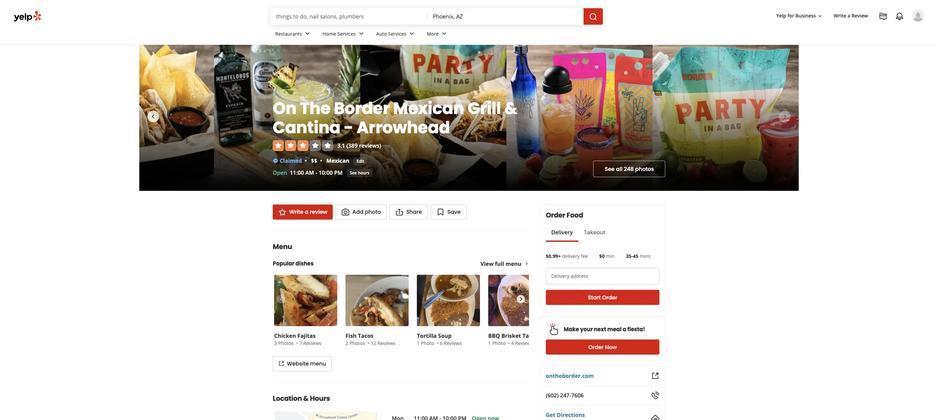 Task type: locate. For each thing, give the bounding box(es) containing it.
reviews right 12 on the bottom of page
[[378, 341, 396, 347]]

home services
[[323, 30, 356, 37]]

2 24 chevron down v2 image from the left
[[357, 30, 365, 38]]

0 horizontal spatial 1
[[417, 341, 420, 347]]

6
[[440, 341, 443, 347]]

photos down fish
[[350, 341, 365, 347]]

photos
[[635, 165, 654, 173]]

1 photos from the left
[[278, 341, 294, 347]]

0 vertical spatial next image
[[781, 112, 790, 121]]

fish tacos image
[[346, 275, 409, 327]]

24 chevron down v2 image right restaurants
[[304, 30, 312, 38]]

projects image
[[879, 12, 888, 21]]

the
[[300, 97, 331, 120]]

auto services link
[[371, 25, 422, 45]]

1 horizontal spatial -
[[344, 116, 353, 139]]

0 vertical spatial previous image
[[149, 112, 157, 121]]

reviews right 4
[[515, 341, 533, 347]]

0 horizontal spatial 24 chevron down v2 image
[[304, 30, 312, 38]]

photo down tortilla
[[421, 341, 434, 347]]

1
[[417, 341, 420, 347], [488, 341, 491, 347]]

order for now
[[589, 344, 604, 352]]

add
[[353, 208, 364, 216]]

restaurants link
[[270, 25, 317, 45]]

0 horizontal spatial mexican
[[327, 157, 350, 165]]

order right start
[[602, 294, 618, 302]]

share
[[406, 208, 422, 216]]

write left review
[[834, 13, 847, 19]]

get directions link
[[546, 412, 585, 419]]

0 vertical spatial &
[[505, 97, 518, 120]]

2 reviews from the left
[[378, 341, 396, 347]]

services right home
[[338, 30, 356, 37]]

0 vertical spatial order
[[546, 211, 566, 220]]

45
[[633, 253, 639, 260]]

popular
[[273, 260, 294, 268]]

1 vertical spatial &
[[303, 394, 309, 404]]

hours
[[358, 170, 370, 176]]

location & hours
[[273, 394, 330, 404]]

services right auto
[[388, 30, 406, 37]]

a
[[848, 13, 851, 19], [305, 208, 309, 216], [623, 326, 627, 334]]

24 directions v2 image
[[652, 416, 660, 421]]

1 vertical spatial write
[[289, 208, 304, 216]]

16 chevron down v2 image
[[818, 13, 823, 19]]

see for see hours
[[350, 170, 357, 176]]

write for write a review
[[289, 208, 304, 216]]

on
[[273, 97, 297, 120]]

& right grill
[[505, 97, 518, 120]]

1 vertical spatial next image
[[517, 296, 525, 304]]

am
[[306, 169, 314, 177]]

delivery inside tab list
[[552, 229, 573, 237]]

photos for chicken
[[278, 341, 294, 347]]

reviews for tacos
[[378, 341, 396, 347]]

3 24 chevron down v2 image from the left
[[408, 30, 416, 38]]

1 horizontal spatial see
[[605, 165, 615, 173]]

a for review
[[848, 13, 851, 19]]

tacos inside bbq brisket tacos 1 photo
[[523, 333, 538, 340]]

menu element
[[262, 231, 553, 372]]

0 horizontal spatial write
[[289, 208, 304, 216]]

delivery left address
[[552, 273, 570, 280]]

meal
[[608, 326, 622, 334]]

order left food
[[546, 211, 566, 220]]

write for write a review
[[834, 13, 847, 19]]

4
[[511, 341, 514, 347]]

menu
[[273, 242, 292, 252]]

1 horizontal spatial mexican
[[393, 97, 464, 120]]

photos down chicken
[[278, 341, 294, 347]]

12
[[371, 341, 376, 347]]

1 vertical spatial previous image
[[277, 296, 285, 304]]

chicken fajitas 3 photos
[[274, 333, 316, 347]]

11:00
[[290, 169, 304, 177]]

make your next meal a fiesta!
[[564, 326, 645, 334]]

$0.99+
[[546, 253, 561, 260]]

menu right "website"
[[310, 360, 326, 368]]

order left "now" at the right bottom of page
[[589, 344, 604, 352]]

add photo
[[353, 208, 381, 216]]

1 1 from the left
[[417, 341, 420, 347]]

2 photos from the left
[[350, 341, 365, 347]]

menu left 14 chevron right outline image
[[506, 261, 522, 268]]

1 down the "bbq"
[[488, 341, 491, 347]]

tab list
[[546, 229, 611, 242]]

1 horizontal spatial previous image
[[277, 296, 285, 304]]

reviews for fajitas
[[303, 341, 321, 347]]

christina o. image
[[912, 9, 925, 22]]

24 star v2 image
[[278, 208, 287, 217]]

photo inside tortilla soup 1 photo
[[421, 341, 434, 347]]

& left hours
[[303, 394, 309, 404]]

3.1 star rating image
[[273, 140, 333, 151]]

bbq brisket tacos 1 photo
[[488, 333, 538, 347]]

write a review
[[834, 13, 869, 19]]

reviews down fajitas on the bottom of page
[[303, 341, 321, 347]]

3 reviews from the left
[[444, 341, 462, 347]]

0 horizontal spatial menu
[[310, 360, 326, 368]]

0 horizontal spatial photo
[[421, 341, 434, 347]]

photo of on the border mexican grill & cantina - arrowhead - peoria, az, us. image
[[68, 45, 214, 191], [214, 45, 360, 191], [360, 45, 507, 191], [507, 45, 653, 191], [653, 45, 799, 191]]

0 vertical spatial mexican
[[393, 97, 464, 120]]

photo
[[421, 341, 434, 347], [492, 341, 506, 347]]

write a review link
[[273, 205, 333, 220]]

fish tacos 2 photos
[[346, 333, 374, 347]]

delivery
[[552, 229, 573, 237], [552, 273, 570, 280]]

tortilla soup image
[[417, 275, 480, 327]]

6 reviews
[[440, 341, 462, 347]]

2 horizontal spatial a
[[848, 13, 851, 19]]

2 tacos from the left
[[523, 333, 538, 340]]

1 services from the left
[[338, 30, 356, 37]]

1 horizontal spatial services
[[388, 30, 406, 37]]

reviews
[[303, 341, 321, 347], [378, 341, 396, 347], [444, 341, 462, 347], [515, 341, 533, 347]]

location
[[273, 394, 302, 404]]

2 horizontal spatial 24 chevron down v2 image
[[408, 30, 416, 38]]

business
[[796, 13, 816, 19]]

photo down the "bbq"
[[492, 341, 506, 347]]

0 horizontal spatial a
[[305, 208, 309, 216]]

1 horizontal spatial &
[[505, 97, 518, 120]]

menu
[[506, 261, 522, 268], [310, 360, 326, 368]]

2 services from the left
[[388, 30, 406, 37]]

photo inside bbq brisket tacos 1 photo
[[492, 341, 506, 347]]

24 chevron down v2 image for auto services
[[408, 30, 416, 38]]

2 none field from the left
[[433, 13, 578, 20]]

3
[[274, 341, 277, 347]]

order inside start order button
[[602, 294, 618, 302]]

edit
[[357, 158, 364, 164]]

previous image
[[149, 112, 157, 121], [277, 296, 285, 304]]

tacos
[[358, 333, 374, 340], [523, 333, 538, 340]]

0 vertical spatial -
[[344, 116, 353, 139]]

0 horizontal spatial -
[[316, 169, 317, 177]]

photos
[[278, 341, 294, 347], [350, 341, 365, 347]]

24 chevron down v2 image right auto services
[[408, 30, 416, 38]]

(389
[[347, 142, 358, 150]]

reviews down soup in the bottom left of the page
[[444, 341, 462, 347]]

services
[[338, 30, 356, 37], [388, 30, 406, 37]]

2 vertical spatial a
[[623, 326, 627, 334]]

fish
[[346, 333, 357, 340]]

see left all
[[605, 165, 615, 173]]

1 horizontal spatial menu
[[506, 261, 522, 268]]

next image
[[781, 112, 790, 121], [517, 296, 525, 304]]

1 none field from the left
[[276, 13, 422, 20]]

(602)
[[546, 392, 559, 400]]

0 horizontal spatial photos
[[278, 341, 294, 347]]

1 24 chevron down v2 image from the left
[[304, 30, 312, 38]]

2 1 from the left
[[488, 341, 491, 347]]

map image
[[273, 412, 381, 421]]

write inside user actions element
[[834, 13, 847, 19]]

view
[[481, 261, 494, 268]]

0 horizontal spatial see
[[350, 170, 357, 176]]

4 reviews from the left
[[515, 341, 533, 347]]

start order
[[588, 294, 618, 302]]

Find text field
[[276, 13, 422, 20]]

1 horizontal spatial 24 chevron down v2 image
[[357, 30, 365, 38]]

0 vertical spatial write
[[834, 13, 847, 19]]

brisket
[[502, 333, 521, 340]]

get directions
[[546, 412, 585, 419]]

delivery down "order food"
[[552, 229, 573, 237]]

1 horizontal spatial next image
[[781, 112, 790, 121]]

photo
[[365, 208, 381, 216]]

0 vertical spatial delivery
[[552, 229, 573, 237]]

takeout
[[584, 229, 606, 237]]

24 chevron down v2 image inside restaurants link
[[304, 30, 312, 38]]

1 horizontal spatial tacos
[[523, 333, 538, 340]]

write right 24 star v2 icon
[[289, 208, 304, 216]]

view full menu
[[481, 261, 522, 268]]

24 chevron down v2 image inside home services link
[[357, 30, 365, 38]]

0 horizontal spatial next image
[[517, 296, 525, 304]]

24 chevron down v2 image left auto
[[357, 30, 365, 38]]

see
[[605, 165, 615, 173], [350, 170, 357, 176]]

Near text field
[[433, 13, 578, 20]]

home services link
[[317, 25, 371, 45]]

photos inside fish tacos 2 photos
[[350, 341, 365, 347]]

None field
[[276, 13, 422, 20], [433, 13, 578, 20]]

1 vertical spatial menu
[[310, 360, 326, 368]]

1 down tortilla
[[417, 341, 420, 347]]

business categories element
[[270, 25, 925, 45]]

$$
[[311, 157, 317, 165]]

tacos up 4 reviews
[[523, 333, 538, 340]]

7 reviews
[[299, 341, 321, 347]]

chicken fajitas image
[[274, 275, 337, 327]]

1 horizontal spatial none field
[[433, 13, 578, 20]]

next
[[594, 326, 607, 334]]

0 vertical spatial menu
[[506, 261, 522, 268]]

1 vertical spatial delivery
[[552, 273, 570, 280]]

previous image for the top the next icon
[[149, 112, 157, 121]]

open
[[273, 169, 287, 177]]

2 photo from the left
[[492, 341, 506, 347]]

1 horizontal spatial 1
[[488, 341, 491, 347]]

cantina
[[273, 116, 341, 139]]

1 vertical spatial order
[[602, 294, 618, 302]]

1 tacos from the left
[[358, 333, 374, 340]]

0 horizontal spatial tacos
[[358, 333, 374, 340]]

1 horizontal spatial photos
[[350, 341, 365, 347]]

order
[[546, 211, 566, 220], [602, 294, 618, 302], [589, 344, 604, 352]]

website menu link
[[273, 357, 332, 372]]

- up (389
[[344, 116, 353, 139]]

notifications image
[[896, 12, 904, 21]]

1 horizontal spatial photo
[[492, 341, 506, 347]]

see hours link
[[347, 169, 373, 177]]

ontheborder.com link
[[546, 373, 594, 380]]

tacos up 12 on the bottom of page
[[358, 333, 374, 340]]

0 vertical spatial a
[[848, 13, 851, 19]]

None search field
[[271, 8, 605, 25]]

see left hours
[[350, 170, 357, 176]]

open 11:00 am - 10:00 pm
[[273, 169, 343, 177]]

1 reviews from the left
[[303, 341, 321, 347]]

1 photo from the left
[[421, 341, 434, 347]]

directions
[[557, 412, 585, 419]]

0 horizontal spatial previous image
[[149, 112, 157, 121]]

14 chevron right outline image
[[524, 262, 529, 267]]

1 delivery from the top
[[552, 229, 573, 237]]

tacos inside fish tacos 2 photos
[[358, 333, 374, 340]]

24 external link v2 image
[[652, 372, 660, 381]]

home
[[323, 30, 336, 37]]

1 vertical spatial -
[[316, 169, 317, 177]]

- right am
[[316, 169, 317, 177]]

order inside the order now link
[[589, 344, 604, 352]]

see all 248 photos
[[605, 165, 654, 173]]

0 horizontal spatial services
[[338, 30, 356, 37]]

2 delivery from the top
[[552, 273, 570, 280]]

0 horizontal spatial &
[[303, 394, 309, 404]]

services for auto services
[[388, 30, 406, 37]]

2 vertical spatial order
[[589, 344, 604, 352]]

3.1 (389 reviews)
[[337, 142, 381, 150]]

3.1
[[337, 142, 345, 150]]

photos inside chicken fajitas 3 photos
[[278, 341, 294, 347]]

24 chevron down v2 image
[[304, 30, 312, 38], [357, 30, 365, 38], [408, 30, 416, 38]]

1 vertical spatial a
[[305, 208, 309, 216]]

1 horizontal spatial write
[[834, 13, 847, 19]]

share button
[[390, 205, 428, 220]]

0 horizontal spatial none field
[[276, 13, 422, 20]]

tortilla
[[417, 333, 437, 340]]

delivery
[[562, 253, 580, 260]]

24 chevron down v2 image inside auto services link
[[408, 30, 416, 38]]

save
[[448, 208, 461, 216]]



Task type: vqa. For each thing, say whether or not it's contained in the screenshot.


Task type: describe. For each thing, give the bounding box(es) containing it.
website menu
[[287, 360, 326, 368]]

2
[[346, 341, 348, 347]]

border
[[334, 97, 390, 120]]

none field find
[[276, 13, 422, 20]]

$0
[[600, 253, 605, 260]]

24 chevron down v2 image for restaurants
[[304, 30, 312, 38]]

1 inside tortilla soup 1 photo
[[417, 341, 420, 347]]

claimed link
[[280, 157, 302, 165]]

24 phone v2 image
[[652, 392, 660, 400]]

auto services
[[376, 30, 406, 37]]

7
[[299, 341, 302, 347]]

5 photo of on the border mexican grill & cantina - arrowhead - peoria, az, us. image from the left
[[653, 45, 799, 191]]

order food
[[546, 211, 583, 220]]

review
[[310, 208, 328, 216]]

previous image for the next icon within menu element
[[277, 296, 285, 304]]

delivery tab panel
[[546, 242, 611, 245]]

2 photo of on the border mexican grill & cantina - arrowhead - peoria, az, us. image from the left
[[214, 45, 360, 191]]

& inside the on the border mexican grill & cantina - arrowhead
[[505, 97, 518, 120]]

soup
[[438, 333, 452, 340]]

$0 min
[[600, 253, 615, 260]]

menu inside website menu link
[[310, 360, 326, 368]]

grill
[[468, 97, 501, 120]]

mexican inside the on the border mexican grill & cantina - arrowhead
[[393, 97, 464, 120]]

24 chevron down v2 image for home services
[[357, 30, 365, 38]]

yelp for business
[[777, 13, 816, 19]]

get
[[546, 412, 556, 419]]

write a review link
[[831, 10, 871, 22]]

fiesta!
[[628, 326, 645, 334]]

order now link
[[546, 340, 660, 355]]

next image inside menu element
[[517, 296, 525, 304]]

mexican link
[[327, 157, 350, 165]]

(389 reviews) link
[[347, 142, 381, 150]]

tab list containing delivery
[[546, 229, 611, 242]]

delivery address
[[552, 273, 589, 280]]

none field near
[[433, 13, 578, 20]]

24 share v2 image
[[395, 208, 404, 217]]

food
[[567, 211, 583, 220]]

hours
[[310, 394, 330, 404]]

review
[[852, 13, 869, 19]]

more
[[427, 30, 439, 37]]

write a review
[[289, 208, 328, 216]]

view full menu link
[[481, 261, 529, 268]]

full
[[495, 261, 504, 268]]

24 camera v2 image
[[342, 208, 350, 217]]

7606
[[572, 392, 584, 400]]

services for home services
[[338, 30, 356, 37]]

order now
[[589, 344, 617, 352]]

yelp for business button
[[774, 10, 826, 22]]

dishes
[[296, 260, 314, 268]]

delivery for delivery address
[[552, 273, 570, 280]]

on the border mexican grill & cantina - arrowhead
[[273, 97, 518, 139]]

1 horizontal spatial a
[[623, 326, 627, 334]]

24 chevron down v2 image
[[440, 30, 449, 38]]

location & hours element
[[262, 383, 540, 421]]

see all 248 photos link
[[594, 161, 666, 177]]

mins
[[640, 253, 651, 260]]

4 photo of on the border mexican grill & cantina - arrowhead - peoria, az, us. image from the left
[[507, 45, 653, 191]]

user actions element
[[771, 9, 934, 51]]

16 claim filled v2 image
[[273, 158, 278, 164]]

248
[[624, 165, 634, 173]]

popular dishes
[[273, 260, 314, 268]]

1 vertical spatial mexican
[[327, 157, 350, 165]]

min
[[606, 253, 615, 260]]

for
[[788, 13, 795, 19]]

reviews)
[[359, 142, 381, 150]]

search image
[[589, 13, 598, 21]]

make
[[564, 326, 579, 334]]

ontheborder.com
[[546, 373, 594, 380]]

now
[[605, 344, 617, 352]]

your
[[580, 326, 593, 334]]

tortilla soup 1 photo
[[417, 333, 452, 347]]

claimed
[[280, 157, 302, 165]]

35-45 mins
[[626, 253, 651, 260]]

save button
[[431, 205, 467, 220]]

24 save outline v2 image
[[437, 208, 445, 217]]

photos for fish
[[350, 341, 365, 347]]

- inside the on the border mexican grill & cantina - arrowhead
[[344, 116, 353, 139]]

restaurants
[[275, 30, 302, 37]]

1 photo of on the border mexican grill & cantina - arrowhead - peoria, az, us. image from the left
[[68, 45, 214, 191]]

order for food
[[546, 211, 566, 220]]

(602) 247-7606
[[546, 392, 584, 400]]

35-
[[626, 253, 633, 260]]

$0.99+ delivery fee
[[546, 253, 588, 260]]

start
[[588, 294, 601, 302]]

3 photo of on the border mexican grill & cantina - arrowhead - peoria, az, us. image from the left
[[360, 45, 507, 191]]

16 external link v2 image
[[279, 362, 284, 367]]

bbq brisket tacos image
[[488, 275, 552, 327]]

all
[[616, 165, 623, 173]]

1 inside bbq brisket tacos 1 photo
[[488, 341, 491, 347]]

website
[[287, 360, 309, 368]]

reviews for brisket
[[515, 341, 533, 347]]

12 reviews
[[371, 341, 396, 347]]

edit button
[[354, 158, 367, 166]]

auto
[[376, 30, 387, 37]]

arrowhead
[[357, 116, 450, 139]]

Order delivery text field
[[546, 268, 660, 285]]

more link
[[422, 25, 454, 45]]

see for see all 248 photos
[[605, 165, 615, 173]]

reviews for soup
[[444, 341, 462, 347]]

delivery for delivery
[[552, 229, 573, 237]]

start order button
[[546, 290, 660, 306]]

pm
[[334, 169, 343, 177]]

fee
[[581, 253, 588, 260]]

a for review
[[305, 208, 309, 216]]



